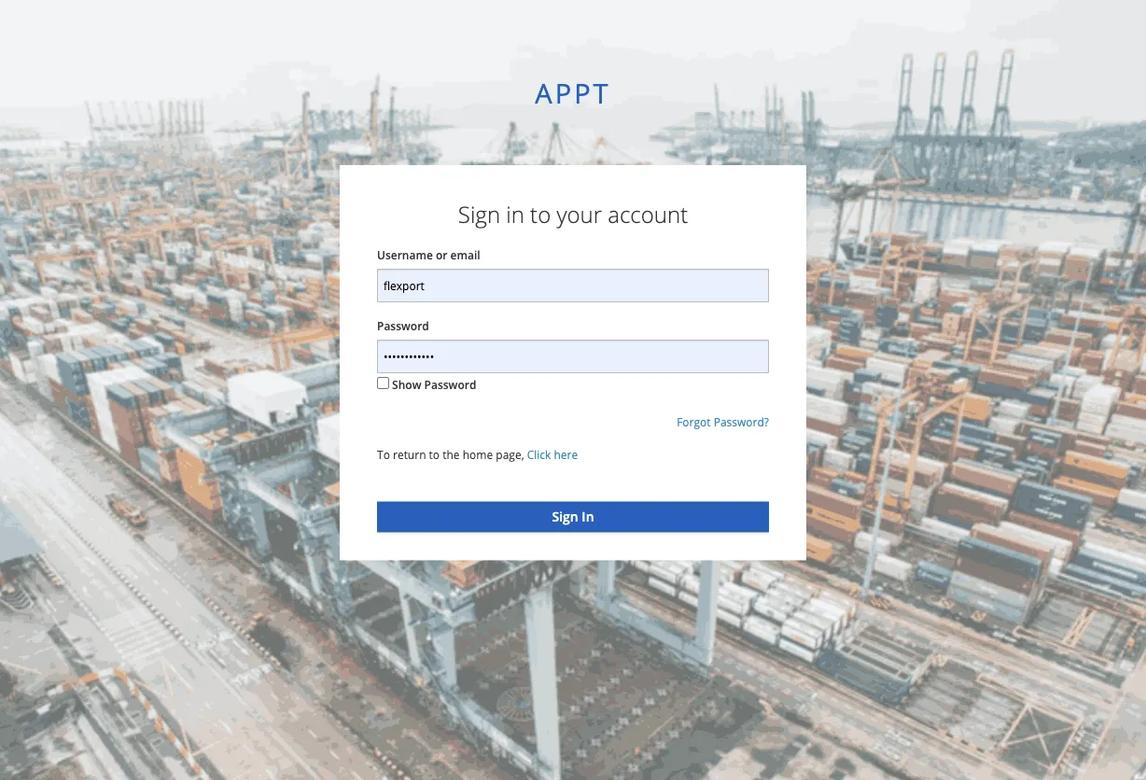 Task type: locate. For each thing, give the bounding box(es) containing it.
home
[[463, 448, 493, 463]]

to left 'the'
[[429, 448, 440, 463]]

password right show
[[425, 378, 477, 393]]

password
[[377, 318, 429, 334], [425, 378, 477, 393]]

password up show
[[377, 318, 429, 334]]

your
[[557, 199, 602, 230]]

forgot
[[677, 415, 711, 430]]

1 horizontal spatial to
[[531, 199, 551, 230]]

show password
[[392, 378, 477, 393]]

password?
[[714, 415, 770, 430]]

click
[[527, 448, 551, 463]]

username or email
[[377, 247, 481, 263]]

to right the in at top
[[531, 199, 551, 230]]

Show Password checkbox
[[377, 378, 389, 390]]

to
[[531, 199, 551, 230], [429, 448, 440, 463]]

to for your
[[531, 199, 551, 230]]

the
[[443, 448, 460, 463]]

1 vertical spatial to
[[429, 448, 440, 463]]

show
[[392, 378, 422, 393]]

sign in to your account
[[458, 199, 689, 230]]

forgot password? link
[[677, 415, 770, 430]]

None submit
[[377, 502, 770, 533]]

0 vertical spatial to
[[531, 199, 551, 230]]

email
[[451, 247, 481, 263]]

appt
[[535, 74, 611, 111]]

0 horizontal spatial to
[[429, 448, 440, 463]]

forgot password?
[[677, 415, 770, 430]]

Username or email text field
[[377, 269, 770, 303]]

to
[[377, 448, 390, 463]]

click here link
[[527, 448, 578, 463]]



Task type: describe. For each thing, give the bounding box(es) containing it.
here
[[554, 448, 578, 463]]

sign
[[458, 199, 501, 230]]

page,
[[496, 448, 525, 463]]

1 vertical spatial password
[[425, 378, 477, 393]]

to return to the home page, click here
[[377, 448, 578, 463]]

return
[[393, 448, 426, 463]]

to for the
[[429, 448, 440, 463]]

0 vertical spatial password
[[377, 318, 429, 334]]

account
[[608, 199, 689, 230]]

in
[[506, 199, 525, 230]]

username
[[377, 247, 433, 263]]

or
[[436, 247, 448, 263]]

Password password field
[[377, 340, 770, 374]]



